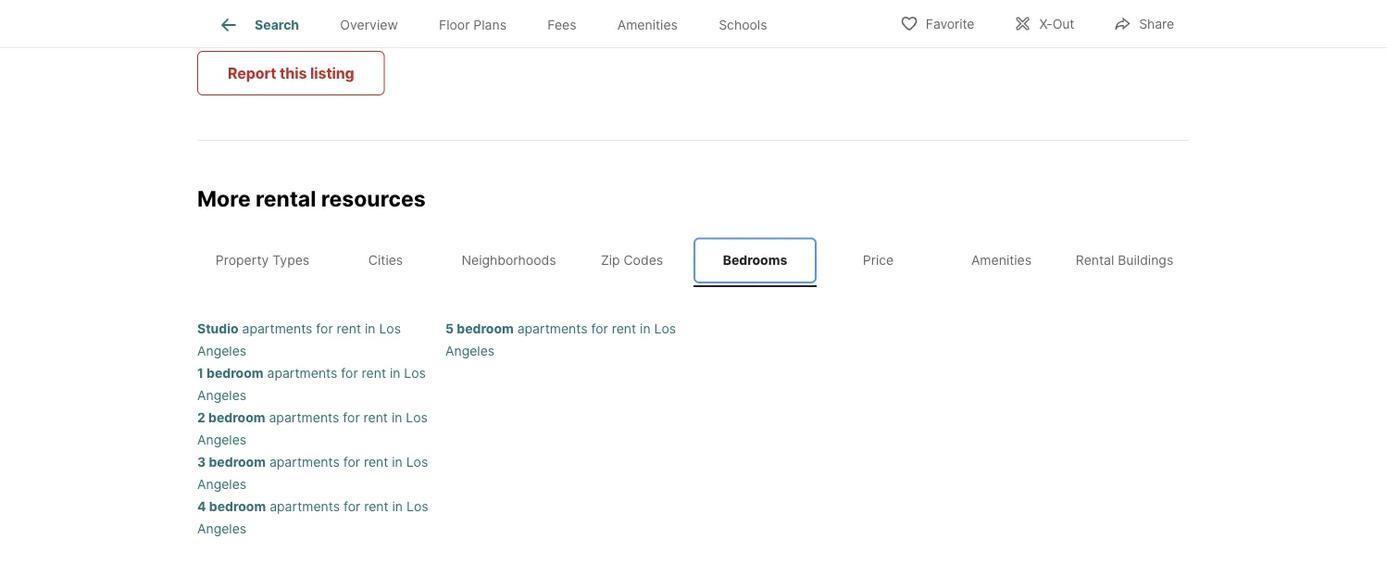 Task type: describe. For each thing, give the bounding box(es) containing it.
fees
[[548, 17, 577, 33]]

rent for 1 bedroom
[[362, 365, 386, 381]]

fishy,
[[536, 16, 573, 34]]

neighborhoods tab
[[447, 238, 571, 283]]

in for 2 bedroom
[[392, 409, 402, 425]]

cities
[[368, 252, 403, 268]]

1 horizontal spatial amenities
[[972, 252, 1032, 268]]

los for 4 bedroom
[[407, 498, 428, 514]]

0 horizontal spatial amenities tab
[[597, 3, 698, 47]]

5
[[446, 320, 454, 336]]

apartments for studio
[[242, 320, 313, 336]]

apartments for 3 bedroom
[[269, 454, 340, 470]]

floor plans
[[439, 17, 507, 33]]

apartments for rent in los angeles for 5 bedroom
[[446, 320, 676, 358]]

bedroom for 2 bedroom
[[208, 409, 265, 425]]

seriously.
[[334, 16, 400, 34]]

neighborhoods
[[462, 252, 556, 268]]

1
[[197, 365, 204, 381]]

angeles for 1 bedroom
[[197, 387, 247, 403]]

0 horizontal spatial amenities
[[618, 17, 678, 33]]

schools tab
[[698, 3, 788, 47]]

share button
[[1098, 4, 1190, 42]]

los for 5 bedroom
[[654, 320, 676, 336]]

apartments for rent in los angeles for studio
[[197, 320, 401, 358]]

apartments for 2 bedroom
[[269, 409, 339, 425]]

rent for 3 bedroom
[[364, 454, 388, 470]]

favorite
[[926, 16, 975, 32]]

report
[[228, 64, 276, 82]]

price
[[863, 252, 894, 268]]

x-out button
[[998, 4, 1090, 42]]

more
[[197, 185, 251, 211]]

plans
[[474, 17, 507, 33]]

bedroom for 1 bedroom
[[207, 365, 264, 381]]

know.
[[620, 16, 660, 34]]

angeles for studio
[[197, 343, 247, 358]]

let
[[577, 16, 595, 34]]

in for 3 bedroom
[[392, 454, 403, 470]]

this
[[280, 64, 307, 82]]

angeles for 2 bedroom
[[197, 432, 247, 447]]

apartments for 5 bedroom
[[517, 320, 588, 336]]

property types
[[216, 252, 310, 268]]

3 bedroom
[[197, 454, 266, 470]]

los for 1 bedroom
[[404, 365, 426, 381]]

zip codes
[[601, 252, 663, 268]]

2 bedroom
[[197, 409, 265, 425]]

very
[[299, 16, 329, 34]]

4 bedroom
[[197, 498, 266, 514]]

x-
[[1040, 16, 1053, 32]]

fraud
[[258, 16, 295, 34]]

out
[[1053, 16, 1075, 32]]

for for 3 bedroom
[[343, 454, 360, 470]]

for for 4 bedroom
[[344, 498, 361, 514]]

take
[[223, 16, 254, 34]]

for for 5 bedroom
[[591, 320, 608, 336]]

bedrooms
[[723, 252, 788, 268]]

angeles for 4 bedroom
[[197, 521, 247, 536]]

we take fraud very seriously. if something looks fishy, let us know.
[[197, 16, 660, 34]]

studio
[[197, 320, 239, 336]]

in for 5 bedroom
[[640, 320, 651, 336]]

los for studio
[[379, 320, 401, 336]]

something
[[417, 16, 491, 34]]



Task type: locate. For each thing, give the bounding box(es) containing it.
1 horizontal spatial amenities tab
[[940, 238, 1063, 283]]

if
[[404, 16, 413, 34]]

in for 4 bedroom
[[392, 498, 403, 514]]

rental buildings tab
[[1063, 238, 1187, 283]]

angeles down 2 bedroom
[[197, 432, 247, 447]]

bedroom right 1 in the bottom left of the page
[[207, 365, 264, 381]]

angeles for 3 bedroom
[[197, 476, 247, 492]]

search link
[[218, 14, 299, 36]]

overview tab
[[320, 3, 419, 47]]

apartments right 5 bedroom
[[517, 320, 588, 336]]

zip codes tab
[[571, 238, 694, 283]]

0 vertical spatial amenities tab
[[597, 3, 698, 47]]

apartments
[[242, 320, 313, 336], [517, 320, 588, 336], [267, 365, 338, 381], [269, 409, 339, 425], [269, 454, 340, 470], [270, 498, 340, 514]]

property
[[216, 252, 269, 268]]

apartments for rent in los angeles
[[197, 320, 401, 358], [446, 320, 676, 358], [197, 365, 426, 403], [197, 409, 428, 447], [197, 454, 428, 492], [197, 498, 428, 536]]

for
[[316, 320, 333, 336], [591, 320, 608, 336], [341, 365, 358, 381], [343, 409, 360, 425], [343, 454, 360, 470], [344, 498, 361, 514]]

in
[[365, 320, 376, 336], [640, 320, 651, 336], [390, 365, 401, 381], [392, 409, 402, 425], [392, 454, 403, 470], [392, 498, 403, 514]]

0 vertical spatial tab list
[[197, 0, 803, 47]]

apartments right studio
[[242, 320, 313, 336]]

apartments right 3 bedroom
[[269, 454, 340, 470]]

buildings
[[1118, 252, 1174, 268]]

los for 2 bedroom
[[406, 409, 428, 425]]

us
[[599, 16, 615, 34]]

apartments for 1 bedroom
[[267, 365, 338, 381]]

rent
[[337, 320, 361, 336], [612, 320, 636, 336], [362, 365, 386, 381], [364, 409, 388, 425], [364, 454, 388, 470], [364, 498, 389, 514]]

2 tab list from the top
[[197, 234, 1190, 287]]

floor plans tab
[[419, 3, 527, 47]]

looks
[[495, 16, 532, 34]]

apartments for rent in los angeles for 2 bedroom
[[197, 409, 428, 447]]

bedroom right 4
[[209, 498, 266, 514]]

rent for 5 bedroom
[[612, 320, 636, 336]]

rent for studio
[[337, 320, 361, 336]]

we
[[197, 16, 219, 34]]

types
[[273, 252, 310, 268]]

report this listing button
[[197, 51, 385, 95]]

overview
[[340, 17, 398, 33]]

codes
[[624, 252, 663, 268]]

angeles down 1 bedroom
[[197, 387, 247, 403]]

2
[[197, 409, 205, 425]]

bedroom right the 3
[[209, 454, 266, 470]]

bedroom
[[457, 320, 514, 336], [207, 365, 264, 381], [208, 409, 265, 425], [209, 454, 266, 470], [209, 498, 266, 514]]

apartments right 4 bedroom
[[270, 498, 340, 514]]

rental
[[256, 185, 316, 211]]

search
[[255, 17, 299, 33]]

bedroom for 5 bedroom
[[457, 320, 514, 336]]

angeles for 5 bedroom
[[446, 343, 495, 358]]

cities tab
[[324, 238, 447, 283]]

los for 3 bedroom
[[406, 454, 428, 470]]

for for 1 bedroom
[[341, 365, 358, 381]]

listing
[[310, 64, 354, 82]]

angeles down 4 bedroom
[[197, 521, 247, 536]]

apartments right 1 bedroom
[[267, 365, 338, 381]]

rental
[[1076, 252, 1115, 268]]

bedroom right 5
[[457, 320, 514, 336]]

1 vertical spatial amenities
[[972, 252, 1032, 268]]

bedroom for 3 bedroom
[[209, 454, 266, 470]]

in for 1 bedroom
[[390, 365, 401, 381]]

share
[[1140, 16, 1175, 32]]

apartments for rent in los angeles for 1 bedroom
[[197, 365, 426, 403]]

rental buildings
[[1076, 252, 1174, 268]]

1 tab list from the top
[[197, 0, 803, 47]]

angeles down 3 bedroom
[[197, 476, 247, 492]]

los
[[379, 320, 401, 336], [654, 320, 676, 336], [404, 365, 426, 381], [406, 409, 428, 425], [406, 454, 428, 470], [407, 498, 428, 514]]

floor
[[439, 17, 470, 33]]

bedroom right 2
[[208, 409, 265, 425]]

1 bedroom
[[197, 365, 264, 381]]

tab list containing property types
[[197, 234, 1190, 287]]

5 bedroom
[[446, 320, 514, 336]]

more rental resources heading
[[197, 185, 1190, 234]]

amenities tab
[[597, 3, 698, 47], [940, 238, 1063, 283]]

fees tab
[[527, 3, 597, 47]]

angeles down 5 bedroom
[[446, 343, 495, 358]]

zip
[[601, 252, 620, 268]]

report this listing
[[228, 64, 354, 82]]

price tab
[[817, 238, 940, 283]]

apartments for rent in los angeles for 3 bedroom
[[197, 454, 428, 492]]

apartments for rent in los angeles for 4 bedroom
[[197, 498, 428, 536]]

for for 2 bedroom
[[343, 409, 360, 425]]

apartments right 2 bedroom
[[269, 409, 339, 425]]

bedroom for 4 bedroom
[[209, 498, 266, 514]]

x-out
[[1040, 16, 1075, 32]]

angeles down studio
[[197, 343, 247, 358]]

4
[[197, 498, 206, 514]]

3
[[197, 454, 206, 470]]

favorite button
[[884, 4, 991, 42]]

0 vertical spatial amenities
[[618, 17, 678, 33]]

for for studio
[[316, 320, 333, 336]]

amenities
[[618, 17, 678, 33], [972, 252, 1032, 268]]

resources
[[321, 185, 426, 211]]

1 vertical spatial amenities tab
[[940, 238, 1063, 283]]

tab list containing search
[[197, 0, 803, 47]]

more rental resources
[[197, 185, 426, 211]]

property types tab
[[201, 238, 324, 283]]

angeles
[[197, 343, 247, 358], [446, 343, 495, 358], [197, 387, 247, 403], [197, 432, 247, 447], [197, 476, 247, 492], [197, 521, 247, 536]]

rent for 4 bedroom
[[364, 498, 389, 514]]

rent for 2 bedroom
[[364, 409, 388, 425]]

in for studio
[[365, 320, 376, 336]]

1 vertical spatial tab list
[[197, 234, 1190, 287]]

tab list
[[197, 0, 803, 47], [197, 234, 1190, 287]]

apartments for 4 bedroom
[[270, 498, 340, 514]]

schools
[[719, 17, 767, 33]]

bedrooms tab
[[694, 238, 817, 283]]



Task type: vqa. For each thing, say whether or not it's contained in the screenshot.
3 bedroom's 'rent'
yes



